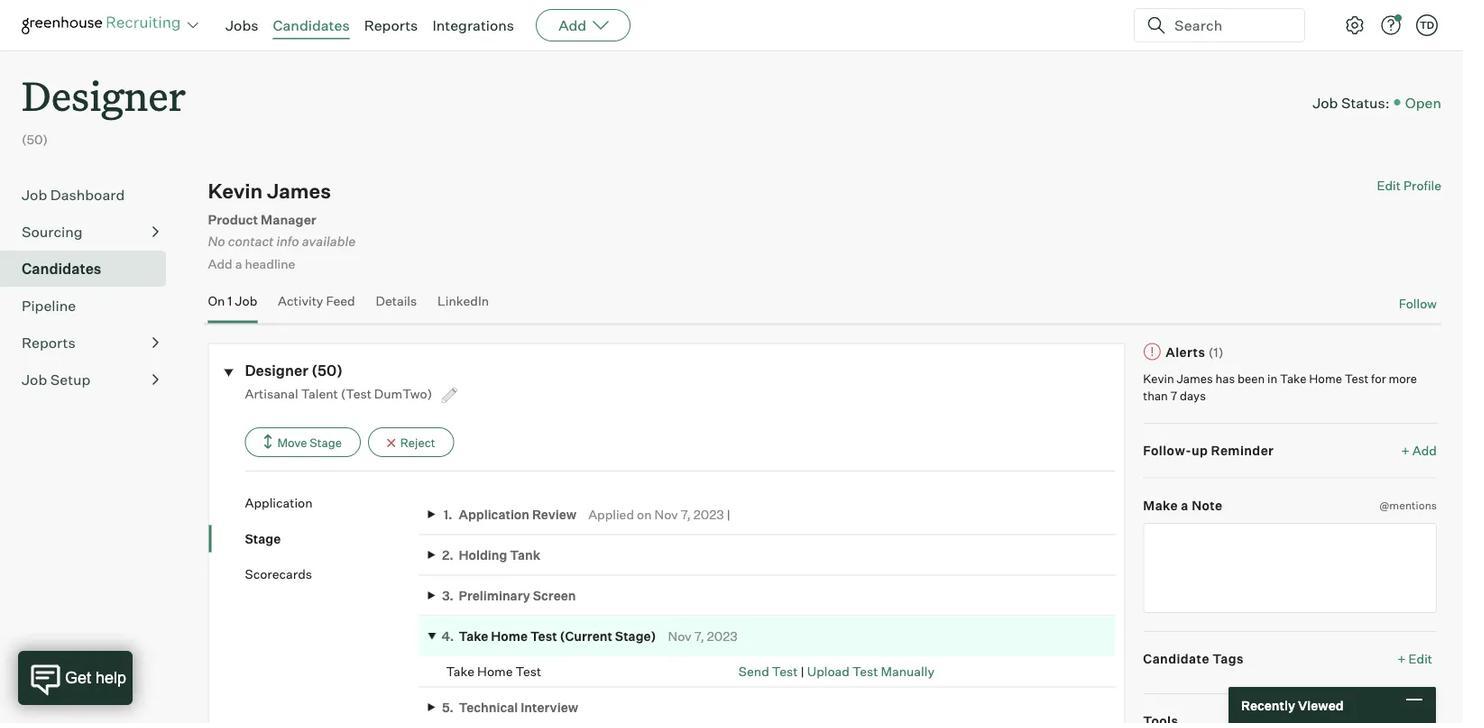 Task type: vqa. For each thing, say whether or not it's contained in the screenshot.
user summary
no



Task type: describe. For each thing, give the bounding box(es) containing it.
activity feed
[[278, 293, 355, 309]]

pipeline
[[22, 297, 76, 315]]

7
[[1171, 389, 1178, 403]]

1. application review applied on  nov 7, 2023 |
[[443, 507, 731, 522]]

2 vertical spatial home
[[477, 664, 513, 680]]

upload
[[807, 664, 850, 680]]

follow-
[[1143, 443, 1192, 459]]

reject button
[[368, 428, 454, 458]]

0 horizontal spatial |
[[727, 507, 731, 522]]

headline
[[245, 256, 295, 271]]

1
[[228, 293, 232, 309]]

a inside kevin james product manager no contact info available add a headline
[[235, 256, 242, 271]]

application inside application link
[[245, 495, 313, 511]]

+ add
[[1402, 443, 1437, 459]]

(current
[[560, 629, 613, 645]]

+ for + edit
[[1398, 652, 1406, 667]]

+ edit
[[1398, 652, 1433, 667]]

manually
[[881, 664, 935, 680]]

activity
[[278, 293, 323, 309]]

0 vertical spatial nov
[[655, 507, 678, 522]]

1 horizontal spatial reports
[[364, 16, 418, 34]]

0 horizontal spatial reports link
[[22, 332, 159, 354]]

dumtwo)
[[374, 386, 432, 402]]

kevin james product manager no contact info available add a headline
[[208, 179, 356, 271]]

make
[[1143, 498, 1178, 513]]

0 vertical spatial reports link
[[364, 16, 418, 34]]

status:
[[1342, 93, 1390, 111]]

designer for designer
[[22, 69, 186, 122]]

1 vertical spatial candidates
[[22, 260, 101, 278]]

preliminary
[[459, 588, 530, 604]]

dashboard
[[50, 186, 125, 204]]

add inside popup button
[[559, 16, 587, 34]]

tank
[[510, 548, 541, 563]]

job for job dashboard
[[22, 186, 47, 204]]

kevin for kevin james has been in take home test for more than 7 days
[[1143, 371, 1174, 386]]

sourcing
[[22, 223, 83, 241]]

for
[[1371, 371, 1386, 386]]

1 vertical spatial |
[[801, 664, 805, 680]]

+ for + add
[[1402, 443, 1410, 459]]

1 horizontal spatial 7,
[[694, 629, 704, 645]]

details
[[376, 293, 417, 309]]

move
[[277, 435, 307, 450]]

5. technical interview
[[442, 700, 578, 716]]

on
[[208, 293, 225, 309]]

setup
[[50, 371, 91, 389]]

activity feed link
[[278, 293, 355, 320]]

pipeline link
[[22, 295, 159, 317]]

configure image
[[1344, 14, 1366, 36]]

(1)
[[1209, 344, 1224, 360]]

1 vertical spatial nov
[[668, 629, 692, 645]]

job for job status:
[[1313, 93, 1338, 111]]

4.
[[442, 629, 454, 645]]

stage)
[[615, 629, 656, 645]]

5.
[[442, 700, 454, 716]]

2. holding tank
[[442, 548, 541, 563]]

integrations
[[433, 16, 514, 34]]

@mentions
[[1380, 499, 1437, 512]]

job right 1
[[235, 293, 257, 309]]

0 horizontal spatial (50)
[[22, 132, 48, 148]]

job dashboard link
[[22, 184, 159, 206]]

(test
[[341, 386, 372, 402]]

4. take home test (current stage)
[[442, 629, 656, 645]]

edit profile
[[1377, 178, 1442, 194]]

0 vertical spatial 7,
[[681, 507, 691, 522]]

take inside the kevin james has been in take home test for more than 7 days
[[1280, 371, 1307, 386]]

test right upload
[[853, 664, 878, 680]]

reminder
[[1211, 443, 1274, 459]]

move stage
[[277, 435, 342, 450]]

kevin james has been in take home test for more than 7 days
[[1143, 371, 1418, 403]]

on 1 job
[[208, 293, 257, 309]]

send
[[739, 664, 769, 680]]

candidate tags
[[1143, 652, 1244, 667]]

follow-up reminder
[[1143, 443, 1274, 459]]

1 vertical spatial 2023
[[707, 629, 738, 645]]

switch applications element
[[182, 14, 204, 36]]

days
[[1180, 389, 1206, 403]]

alerts
[[1166, 344, 1206, 360]]

sourcing link
[[22, 221, 159, 243]]

td
[[1420, 19, 1435, 31]]

move stage button
[[245, 428, 361, 458]]

scorecards link
[[245, 566, 419, 583]]

2.
[[442, 548, 454, 563]]

+ edit link
[[1393, 647, 1437, 672]]

been
[[1238, 371, 1265, 386]]

designer (50)
[[245, 362, 343, 380]]



Task type: locate. For each thing, give the bounding box(es) containing it.
in
[[1268, 371, 1278, 386]]

td button
[[1413, 11, 1442, 40]]

home
[[1309, 371, 1342, 386], [491, 629, 528, 645], [477, 664, 513, 680]]

take
[[1280, 371, 1307, 386], [459, 629, 488, 645], [446, 664, 475, 680]]

on
[[637, 507, 652, 522]]

0 vertical spatial candidates
[[273, 16, 350, 34]]

james for kevin james product manager no contact info available add a headline
[[267, 179, 331, 204]]

candidates down sourcing
[[22, 260, 101, 278]]

0 vertical spatial add
[[559, 16, 587, 34]]

details link
[[376, 293, 417, 320]]

take home test
[[446, 664, 542, 680]]

home left for
[[1309, 371, 1342, 386]]

open
[[1405, 93, 1442, 111]]

1 horizontal spatial a
[[1181, 498, 1189, 513]]

job for job setup
[[22, 371, 47, 389]]

7, right on
[[681, 507, 691, 522]]

james up days
[[1177, 371, 1213, 386]]

no
[[208, 233, 225, 249]]

1 vertical spatial add
[[208, 256, 232, 271]]

james for kevin james has been in take home test for more than 7 days
[[1177, 371, 1213, 386]]

test right send
[[772, 664, 798, 680]]

0 vertical spatial reports
[[364, 16, 418, 34]]

designer link
[[22, 51, 186, 126]]

kevin
[[208, 179, 263, 204], [1143, 371, 1174, 386]]

stage inside button
[[310, 435, 342, 450]]

0 vertical spatial stage
[[310, 435, 342, 450]]

recently viewed
[[1241, 698, 1344, 713]]

0 horizontal spatial candidates link
[[22, 258, 159, 280]]

td button
[[1416, 14, 1438, 36]]

1 horizontal spatial reports link
[[364, 16, 418, 34]]

add inside kevin james product manager no contact info available add a headline
[[208, 256, 232, 271]]

candidates link
[[273, 16, 350, 34], [22, 258, 159, 280]]

tags
[[1213, 652, 1244, 667]]

1 horizontal spatial designer
[[245, 362, 308, 380]]

0 vertical spatial take
[[1280, 371, 1307, 386]]

contact
[[228, 233, 274, 249]]

add button
[[536, 9, 631, 42]]

edit inside + edit link
[[1409, 652, 1433, 667]]

screen
[[533, 588, 576, 604]]

| left upload
[[801, 664, 805, 680]]

1 horizontal spatial |
[[801, 664, 805, 680]]

0 vertical spatial (50)
[[22, 132, 48, 148]]

| right on
[[727, 507, 731, 522]]

candidates right jobs
[[273, 16, 350, 34]]

1 horizontal spatial james
[[1177, 371, 1213, 386]]

edit profile link
[[1377, 178, 1442, 194]]

1 vertical spatial edit
[[1409, 652, 1433, 667]]

0 horizontal spatial edit
[[1377, 178, 1401, 194]]

kevin inside the kevin james has been in take home test for more than 7 days
[[1143, 371, 1174, 386]]

1 horizontal spatial (50)
[[311, 362, 343, 380]]

send test | upload test manually
[[739, 664, 935, 680]]

7, right "stage)"
[[694, 629, 704, 645]]

follow link
[[1399, 295, 1437, 313]]

application down move
[[245, 495, 313, 511]]

follow
[[1399, 296, 1437, 312]]

1 vertical spatial reports link
[[22, 332, 159, 354]]

add
[[559, 16, 587, 34], [208, 256, 232, 271], [1413, 443, 1437, 459]]

2023 right on
[[694, 507, 724, 522]]

jobs
[[226, 16, 259, 34]]

0 horizontal spatial add
[[208, 256, 232, 271]]

1 horizontal spatial application
[[459, 507, 530, 522]]

1 vertical spatial +
[[1398, 652, 1406, 667]]

reports link
[[364, 16, 418, 34], [22, 332, 159, 354]]

1 horizontal spatial stage
[[310, 435, 342, 450]]

nov
[[655, 507, 678, 522], [668, 629, 692, 645]]

1 vertical spatial kevin
[[1143, 371, 1174, 386]]

talent
[[301, 386, 338, 402]]

james inside kevin james product manager no contact info available add a headline
[[267, 179, 331, 204]]

take right in
[[1280, 371, 1307, 386]]

reports link left integrations
[[364, 16, 418, 34]]

1 vertical spatial james
[[1177, 371, 1213, 386]]

0 horizontal spatial 7,
[[681, 507, 691, 522]]

kevin up the product
[[208, 179, 263, 204]]

1 horizontal spatial edit
[[1409, 652, 1433, 667]]

job up sourcing
[[22, 186, 47, 204]]

nov right "stage)"
[[668, 629, 692, 645]]

0 horizontal spatial james
[[267, 179, 331, 204]]

2 vertical spatial add
[[1413, 443, 1437, 459]]

kevin for kevin james product manager no contact info available add a headline
[[208, 179, 263, 204]]

alerts (1)
[[1166, 344, 1224, 360]]

0 vertical spatial +
[[1402, 443, 1410, 459]]

reports down pipeline
[[22, 334, 76, 352]]

2 horizontal spatial add
[[1413, 443, 1437, 459]]

product
[[208, 211, 258, 228]]

(50) up job dashboard
[[22, 132, 48, 148]]

candidates
[[273, 16, 350, 34], [22, 260, 101, 278]]

integrations link
[[433, 16, 514, 34]]

edit
[[1377, 178, 1401, 194], [1409, 652, 1433, 667]]

0 vertical spatial a
[[235, 256, 242, 271]]

artisanal
[[245, 386, 298, 402]]

1 vertical spatial a
[[1181, 498, 1189, 513]]

profile
[[1404, 178, 1442, 194]]

a
[[235, 256, 242, 271], [1181, 498, 1189, 513]]

0 horizontal spatial stage
[[245, 531, 281, 547]]

scorecards
[[245, 567, 312, 582]]

take right 4.
[[459, 629, 488, 645]]

stage up scorecards
[[245, 531, 281, 547]]

test inside the kevin james has been in take home test for more than 7 days
[[1345, 371, 1369, 386]]

3.
[[442, 588, 454, 604]]

0 horizontal spatial kevin
[[208, 179, 263, 204]]

linkedin link
[[438, 293, 489, 320]]

job left setup on the left bottom of the page
[[22, 371, 47, 389]]

0 vertical spatial candidates link
[[273, 16, 350, 34]]

make a note
[[1143, 498, 1223, 513]]

note
[[1192, 498, 1223, 513]]

reports link down pipeline link
[[22, 332, 159, 354]]

upload test manually link
[[807, 664, 935, 680]]

recently
[[1241, 698, 1296, 713]]

Top navigation search text field
[[1167, 7, 1294, 43]]

technical
[[459, 700, 518, 716]]

job
[[1313, 93, 1338, 111], [22, 186, 47, 204], [235, 293, 257, 309], [22, 371, 47, 389]]

0 horizontal spatial candidates
[[22, 260, 101, 278]]

application link
[[245, 495, 419, 512]]

reports left integrations
[[364, 16, 418, 34]]

|
[[727, 507, 731, 522], [801, 664, 805, 680]]

application up "2. holding tank"
[[459, 507, 530, 522]]

test up 5. technical interview
[[516, 664, 542, 680]]

0 vertical spatial designer
[[22, 69, 186, 122]]

designer for designer (50)
[[245, 362, 308, 380]]

@mentions link
[[1380, 497, 1437, 514]]

1 vertical spatial stage
[[245, 531, 281, 547]]

a left note
[[1181, 498, 1189, 513]]

2 vertical spatial take
[[446, 664, 475, 680]]

viewed
[[1298, 698, 1344, 713]]

job status:
[[1313, 93, 1390, 111]]

2023 right "stage)"
[[707, 629, 738, 645]]

1 horizontal spatial candidates link
[[273, 16, 350, 34]]

info
[[276, 233, 299, 249]]

manager
[[261, 211, 317, 228]]

1.
[[443, 507, 452, 522]]

0 horizontal spatial application
[[245, 495, 313, 511]]

candidates link right jobs
[[273, 16, 350, 34]]

2023
[[694, 507, 724, 522], [707, 629, 738, 645]]

applied
[[588, 507, 634, 522]]

nov right on
[[655, 507, 678, 522]]

0 vertical spatial edit
[[1377, 178, 1401, 194]]

nov 7, 2023
[[668, 629, 738, 645]]

switch applications image
[[186, 16, 200, 34]]

stage link
[[245, 530, 419, 548]]

up
[[1192, 443, 1208, 459]]

test left for
[[1345, 371, 1369, 386]]

1 vertical spatial 7,
[[694, 629, 704, 645]]

kevin inside kevin james product manager no contact info available add a headline
[[208, 179, 263, 204]]

test down screen
[[530, 629, 557, 645]]

candidate
[[1143, 652, 1210, 667]]

james up manager
[[267, 179, 331, 204]]

(50) up talent
[[311, 362, 343, 380]]

0 vertical spatial kevin
[[208, 179, 263, 204]]

send test link
[[739, 664, 798, 680]]

reject
[[400, 435, 435, 450]]

interview
[[521, 700, 578, 716]]

1 vertical spatial designer
[[245, 362, 308, 380]]

artisanal talent (test dumtwo)
[[245, 386, 435, 402]]

home inside the kevin james has been in take home test for more than 7 days
[[1309, 371, 1342, 386]]

holding
[[459, 548, 507, 563]]

candidates link up pipeline link
[[22, 258, 159, 280]]

job left status:
[[1313, 93, 1338, 111]]

1 vertical spatial candidates link
[[22, 258, 159, 280]]

1 horizontal spatial add
[[559, 16, 587, 34]]

1 vertical spatial (50)
[[311, 362, 343, 380]]

0 vertical spatial james
[[267, 179, 331, 204]]

0 vertical spatial 2023
[[694, 507, 724, 522]]

1 vertical spatial home
[[491, 629, 528, 645]]

linkedin
[[438, 293, 489, 309]]

0 vertical spatial |
[[727, 507, 731, 522]]

1 horizontal spatial kevin
[[1143, 371, 1174, 386]]

take down 4.
[[446, 664, 475, 680]]

home up take home test
[[491, 629, 528, 645]]

kevin up 'than'
[[1143, 371, 1174, 386]]

0 horizontal spatial designer
[[22, 69, 186, 122]]

james inside the kevin james has been in take home test for more than 7 days
[[1177, 371, 1213, 386]]

1 vertical spatial reports
[[22, 334, 76, 352]]

0 horizontal spatial reports
[[22, 334, 76, 352]]

0 horizontal spatial a
[[235, 256, 242, 271]]

feed
[[326, 293, 355, 309]]

home up technical in the bottom left of the page
[[477, 664, 513, 680]]

stage right move
[[310, 435, 342, 450]]

None text field
[[1143, 523, 1437, 614]]

review
[[532, 507, 577, 522]]

(50)
[[22, 132, 48, 148], [311, 362, 343, 380]]

0 vertical spatial home
[[1309, 371, 1342, 386]]

has
[[1216, 371, 1235, 386]]

3. preliminary screen
[[442, 588, 576, 604]]

1 vertical spatial take
[[459, 629, 488, 645]]

1 horizontal spatial candidates
[[273, 16, 350, 34]]

a down contact at top
[[235, 256, 242, 271]]



